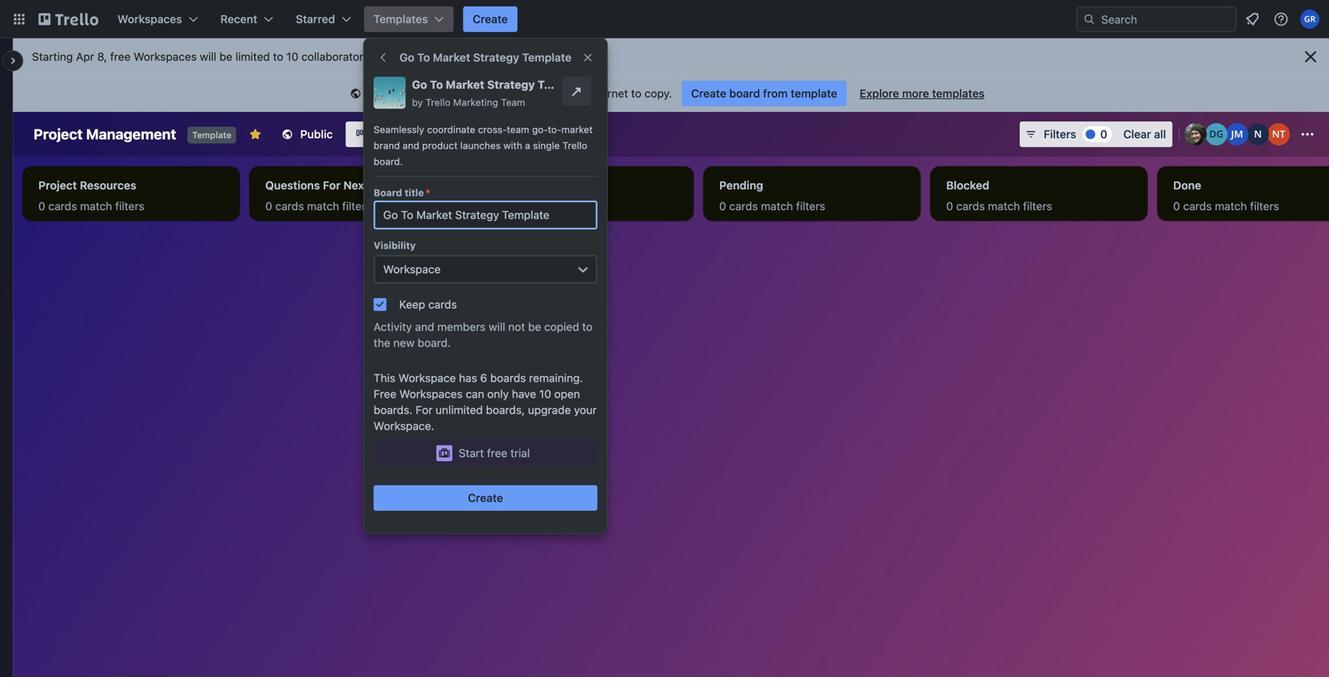 Task type: vqa. For each thing, say whether or not it's contained in the screenshot.
the right to
yes



Task type: describe. For each thing, give the bounding box(es) containing it.
jordan mirchev (jordan_mirchev) image
[[1226, 123, 1249, 146]]

board. inside the activity and members will not be copied to the new board.
[[418, 336, 451, 349]]

copied
[[544, 320, 579, 333]]

1 template from the left
[[447, 87, 492, 100]]

explore more templates
[[860, 87, 985, 100]]

1 vertical spatial workspaces
[[134, 50, 197, 63]]

*
[[426, 187, 430, 198]]

create board from template link
[[682, 81, 847, 106]]

free
[[374, 387, 397, 401]]

this workspace has 6 boards remaining. free workspaces can only have 10 open boards. for unlimited boards, upgrade your workspace.
[[374, 371, 597, 433]]

create for create board from template
[[691, 87, 727, 100]]

nic (nicoletollefson1) image
[[1247, 123, 1270, 146]]

workspaces inside this workspace has 6 boards remaining. free workspaces can only have 10 open boards. for unlimited boards, upgrade your workspace.
[[400, 387, 463, 401]]

go-
[[532, 124, 548, 135]]

questions
[[265, 179, 320, 192]]

collaborators.
[[302, 50, 372, 63]]

upgrade
[[528, 403, 571, 417]]

match inside project resources 0 cards match filters
[[80, 199, 112, 213]]

match inside the done 0 cards match filters
[[1215, 199, 1248, 213]]

Board name text field
[[26, 122, 184, 147]]

board for board title *
[[374, 187, 402, 198]]

keep cards
[[399, 298, 457, 311]]

workspaces inside popup button
[[118, 12, 182, 26]]

match inside blocked 0 cards match filters
[[988, 199, 1020, 213]]

marketing
[[453, 97, 498, 108]]

cards inside the done 0 cards match filters
[[1184, 199, 1212, 213]]

market
[[562, 124, 593, 135]]

sm image
[[348, 86, 364, 102]]

to for go to market strategy template
[[417, 51, 430, 64]]

0 vertical spatial to
[[273, 50, 283, 63]]

starting apr 8, free workspaces will be limited to 10 collaborators. learn more about collaborator limits
[[32, 50, 562, 63]]

create inside primary element
[[473, 12, 508, 26]]

0 vertical spatial 10
[[287, 50, 299, 63]]

board link
[[346, 122, 414, 147]]

pending
[[720, 179, 764, 192]]

can
[[466, 387, 484, 401]]

customize views image
[[490, 126, 506, 142]]

nicole tang (nicoletang31) image
[[1268, 123, 1290, 146]]

meeting
[[371, 179, 415, 192]]

board
[[730, 87, 760, 100]]

free inside button
[[487, 447, 508, 460]]

blocked
[[947, 179, 990, 192]]

explore
[[860, 87, 900, 100]]

templates
[[932, 87, 985, 100]]

strategy for go to market strategy template by trello marketing team
[[487, 78, 535, 91]]

have
[[512, 387, 536, 401]]

go for go to market strategy template
[[400, 51, 415, 64]]

8,
[[97, 50, 107, 63]]

0 inside questions for next meeting 0 cards match filters
[[265, 199, 272, 213]]

start free trial
[[459, 447, 530, 460]]

team
[[501, 97, 525, 108]]

is
[[392, 87, 400, 100]]

not
[[508, 320, 525, 333]]

blocked 0 cards match filters
[[947, 179, 1053, 213]]

limits
[[535, 50, 562, 63]]

limited
[[236, 50, 270, 63]]

starting
[[32, 50, 73, 63]]

0 notifications image
[[1243, 10, 1262, 29]]

templates
[[374, 12, 428, 26]]

be inside the activity and members will not be copied to the new board.
[[528, 320, 541, 333]]

1 vertical spatial more
[[903, 87, 930, 100]]

this for this is a public template for anyone on the internet to copy.
[[367, 87, 389, 100]]

0 horizontal spatial will
[[200, 50, 216, 63]]

launches
[[460, 140, 501, 151]]

keep
[[399, 298, 425, 311]]

start
[[459, 447, 484, 460]]

and inside "seamlessly coordinate cross-team go-to-market brand and product launches with a single trello board."
[[403, 140, 420, 151]]

table
[[444, 128, 472, 141]]

for
[[495, 87, 509, 100]]

Blocked text field
[[937, 173, 1142, 198]]

a inside "seamlessly coordinate cross-team go-to-market brand and product launches with a single trello board."
[[525, 140, 531, 151]]

product
[[422, 140, 458, 151]]

anyone
[[512, 87, 550, 100]]

greg robinson (gregrobinson96) image
[[1301, 10, 1320, 29]]

to inside the activity and members will not be copied to the new board.
[[582, 320, 593, 333]]

open information menu image
[[1274, 11, 1290, 27]]

0 inside the done 0 cards match filters
[[1174, 199, 1181, 213]]

go to market strategy template by trello marketing team
[[412, 78, 589, 108]]

apr
[[76, 50, 94, 63]]

Search field
[[1096, 7, 1236, 31]]

the for new
[[374, 336, 390, 349]]

brand
[[374, 140, 400, 151]]

project resources 0 cards match filters
[[38, 179, 144, 213]]

board. inside "seamlessly coordinate cross-team go-to-market brand and product launches with a single trello board."
[[374, 156, 403, 167]]

clear all button
[[1117, 122, 1173, 147]]

internet
[[588, 87, 628, 100]]

devan goldstein (devangoldstein2) image
[[1206, 123, 1228, 146]]

cards up members
[[428, 298, 457, 311]]

your
[[574, 403, 597, 417]]

match inside the pending 0 cards match filters
[[761, 199, 793, 213]]

this for this workspace has 6 boards remaining. free workspaces can only have 10 open boards. for unlimited boards, upgrade your workspace.
[[374, 371, 396, 385]]

back to home image
[[38, 6, 98, 32]]

to for go to market strategy template by trello marketing team
[[430, 78, 443, 91]]

team
[[507, 124, 530, 135]]

filters inside blocked 0 cards match filters
[[1023, 199, 1053, 213]]

questions for next meeting 0 cards match filters
[[265, 179, 415, 213]]

board for board
[[373, 128, 404, 141]]

next
[[344, 179, 369, 192]]

all
[[1155, 128, 1167, 141]]

with
[[504, 140, 523, 151]]

create for bottom create button
[[468, 491, 503, 505]]

single
[[533, 140, 560, 151]]

go for go to market strategy template by trello marketing team
[[412, 78, 427, 91]]

strategy for go to market strategy template
[[473, 51, 519, 64]]

project for project management
[[34, 126, 83, 143]]

primary element
[[0, 0, 1330, 38]]

done
[[1174, 179, 1202, 192]]

go to market strategy template link
[[412, 77, 589, 93]]

filters
[[1044, 128, 1077, 141]]

recent
[[221, 12, 257, 26]]

filters inside questions for next meeting 0 cards match filters
[[342, 199, 371, 213]]

market for go to market strategy template by trello marketing team
[[446, 78, 485, 91]]



Task type: locate. For each thing, give the bounding box(es) containing it.
the right on
[[569, 87, 585, 100]]

boards.
[[374, 403, 413, 417]]

only
[[487, 387, 509, 401]]

strategy up team
[[487, 78, 535, 91]]

templates button
[[364, 6, 454, 32]]

template up on
[[522, 51, 572, 64]]

to-
[[548, 124, 562, 135]]

1 vertical spatial to
[[631, 87, 642, 100]]

free
[[110, 50, 131, 63], [487, 447, 508, 460]]

match down "blocked" text box
[[988, 199, 1020, 213]]

filters down project resources text field
[[115, 199, 144, 213]]

0 vertical spatial strategy
[[473, 51, 519, 64]]

0 horizontal spatial a
[[403, 87, 409, 100]]

filters down 'questions for next meeting' text box
[[342, 199, 371, 213]]

from
[[763, 87, 788, 100]]

start free trial button
[[374, 441, 598, 466]]

0 vertical spatial free
[[110, 50, 131, 63]]

0 vertical spatial workspaces
[[118, 12, 182, 26]]

1 horizontal spatial free
[[487, 447, 508, 460]]

create board from template
[[691, 87, 838, 100]]

be right the not
[[528, 320, 541, 333]]

0 vertical spatial the
[[569, 87, 585, 100]]

template inside go to market strategy template by trello marketing team
[[538, 78, 589, 91]]

for left next
[[323, 179, 341, 192]]

by
[[412, 97, 423, 108]]

template inside create board from template link
[[791, 87, 838, 100]]

1 filters from the left
[[115, 199, 144, 213]]

1 vertical spatial the
[[374, 336, 390, 349]]

create left 'board'
[[691, 87, 727, 100]]

cards down blocked
[[957, 199, 985, 213]]

1 vertical spatial create
[[691, 87, 727, 100]]

Done text field
[[1164, 173, 1330, 198]]

6 match from the left
[[1215, 199, 1248, 213]]

to right limited
[[273, 50, 283, 63]]

caity (caity) image
[[1185, 123, 1207, 146]]

cross-
[[478, 124, 507, 135]]

match down pending text box
[[761, 199, 793, 213]]

1 vertical spatial project
[[38, 179, 77, 192]]

a right is
[[403, 87, 409, 100]]

2 vertical spatial create
[[468, 491, 503, 505]]

show menu image
[[1300, 126, 1316, 142]]

0 horizontal spatial more
[[407, 50, 434, 63]]

2 vertical spatial template
[[192, 130, 232, 140]]

activity and members will not be copied to the new board.
[[374, 320, 593, 349]]

5 filters from the left
[[1023, 199, 1053, 213]]

1 horizontal spatial a
[[525, 140, 531, 151]]

about
[[437, 50, 467, 63]]

strategy up 'go to market strategy template' link
[[473, 51, 519, 64]]

open
[[554, 387, 580, 401]]

for
[[323, 179, 341, 192], [416, 403, 433, 417]]

board title *
[[374, 187, 430, 198]]

trello down market
[[563, 140, 588, 151]]

1 vertical spatial be
[[528, 320, 541, 333]]

resources
[[80, 179, 136, 192]]

0 vertical spatial be
[[220, 50, 233, 63]]

0 horizontal spatial the
[[374, 336, 390, 349]]

1 horizontal spatial for
[[416, 403, 433, 417]]

1 vertical spatial go
[[412, 78, 427, 91]]

to inside go to market strategy template by trello marketing team
[[430, 78, 443, 91]]

the down activity
[[374, 336, 390, 349]]

10 right limited
[[287, 50, 299, 63]]

3 match from the left
[[534, 199, 566, 213]]

explore more templates link
[[850, 81, 995, 106]]

has
[[459, 371, 477, 385]]

0 vertical spatial a
[[403, 87, 409, 100]]

Project Resources text field
[[29, 173, 233, 198]]

4 filters from the left
[[796, 199, 826, 213]]

for inside this workspace has 6 boards remaining. free workspaces can only have 10 open boards. for unlimited boards, upgrade your workspace.
[[416, 403, 433, 417]]

this inside this workspace has 6 boards remaining. free workspaces can only have 10 open boards. for unlimited boards, upgrade your workspace.
[[374, 371, 396, 385]]

match inside questions for next meeting 0 cards match filters
[[307, 199, 339, 213]]

and inside the activity and members will not be copied to the new board.
[[415, 320, 434, 333]]

0 horizontal spatial trello
[[426, 97, 451, 108]]

2 template from the left
[[791, 87, 838, 100]]

match
[[80, 199, 112, 213], [307, 199, 339, 213], [534, 199, 566, 213], [761, 199, 793, 213], [988, 199, 1020, 213], [1215, 199, 1248, 213]]

starred
[[296, 12, 335, 26]]

be
[[220, 50, 233, 63], [528, 320, 541, 333]]

2 filters from the left
[[342, 199, 371, 213]]

recent button
[[211, 6, 283, 32]]

0 horizontal spatial 10
[[287, 50, 299, 63]]

1 vertical spatial create button
[[374, 485, 598, 511]]

template right from
[[791, 87, 838, 100]]

a right with
[[525, 140, 531, 151]]

1 vertical spatial template
[[538, 78, 589, 91]]

0 vertical spatial will
[[200, 50, 216, 63]]

1 vertical spatial workspace
[[399, 371, 456, 385]]

on
[[553, 87, 566, 100]]

this left is
[[367, 87, 389, 100]]

1 vertical spatial a
[[525, 140, 531, 151]]

free left trial
[[487, 447, 508, 460]]

will left the not
[[489, 320, 505, 333]]

filters down market
[[569, 199, 599, 213]]

create down the start free trial button
[[468, 491, 503, 505]]

0 vertical spatial for
[[323, 179, 341, 192]]

strategy inside go to market strategy template by trello marketing team
[[487, 78, 535, 91]]

1 vertical spatial free
[[487, 447, 508, 460]]

2 vertical spatial to
[[582, 320, 593, 333]]

template for go to market strategy template
[[522, 51, 572, 64]]

management
[[86, 126, 176, 143]]

template for go to market strategy template by trello marketing team
[[538, 78, 589, 91]]

be left limited
[[220, 50, 233, 63]]

board. right "new" on the left of page
[[418, 336, 451, 349]]

board.
[[374, 156, 403, 167], [418, 336, 451, 349]]

0 vertical spatial create
[[473, 12, 508, 26]]

activity
[[374, 320, 412, 333]]

collaborator
[[470, 50, 532, 63]]

market for go to market strategy template
[[433, 51, 470, 64]]

board left title
[[374, 187, 402, 198]]

free right 8,
[[110, 50, 131, 63]]

0 vertical spatial market
[[433, 51, 470, 64]]

0 vertical spatial go
[[400, 51, 415, 64]]

0 horizontal spatial board.
[[374, 156, 403, 167]]

1 vertical spatial will
[[489, 320, 505, 333]]

to left copy.
[[631, 87, 642, 100]]

1 horizontal spatial to
[[582, 320, 593, 333]]

2 vertical spatial workspaces
[[400, 387, 463, 401]]

0
[[1101, 128, 1108, 141], [38, 199, 45, 213], [265, 199, 272, 213], [493, 199, 499, 213], [720, 199, 727, 213], [947, 199, 954, 213], [1174, 199, 1181, 213]]

create button down the start free trial button
[[374, 485, 598, 511]]

to left about
[[417, 51, 430, 64]]

1 horizontal spatial be
[[528, 320, 541, 333]]

market up marketing
[[446, 78, 485, 91]]

market inside go to market strategy template by trello marketing team
[[446, 78, 485, 91]]

boards,
[[486, 403, 525, 417]]

will left limited
[[200, 50, 216, 63]]

search image
[[1083, 13, 1096, 26]]

match down questions
[[307, 199, 339, 213]]

market up "public"
[[433, 51, 470, 64]]

1 horizontal spatial trello
[[563, 140, 588, 151]]

0 vertical spatial more
[[407, 50, 434, 63]]

cards down pending
[[730, 199, 758, 213]]

strategy
[[473, 51, 519, 64], [487, 78, 535, 91]]

cards inside blocked 0 cards match filters
[[957, 199, 985, 213]]

0 horizontal spatial be
[[220, 50, 233, 63]]

0 horizontal spatial template
[[447, 87, 492, 100]]

filters inside the pending 0 cards match filters
[[796, 199, 826, 213]]

more right the explore
[[903, 87, 930, 100]]

Pending text field
[[710, 173, 915, 198]]

trello inside go to market strategy template by trello marketing team
[[426, 97, 451, 108]]

0 horizontal spatial to
[[273, 50, 283, 63]]

project inside "text box"
[[34, 126, 83, 143]]

done 0 cards match filters
[[1174, 179, 1280, 213]]

the for internet
[[569, 87, 585, 100]]

0 vertical spatial workspace
[[383, 263, 441, 276]]

1 vertical spatial 10
[[539, 387, 551, 401]]

1 vertical spatial and
[[415, 320, 434, 333]]

10 inside this workspace has 6 boards remaining. free workspaces can only have 10 open boards. for unlimited boards, upgrade your workspace.
[[539, 387, 551, 401]]

members
[[437, 320, 486, 333]]

go inside go to market strategy template by trello marketing team
[[412, 78, 427, 91]]

project up project resources 0 cards match filters
[[34, 126, 83, 143]]

project management
[[34, 126, 176, 143]]

template
[[447, 87, 492, 100], [791, 87, 838, 100]]

learn
[[375, 50, 404, 63]]

filters down pending text box
[[796, 199, 826, 213]]

0 inside project resources 0 cards match filters
[[38, 199, 45, 213]]

Questions For Next Meeting text field
[[256, 173, 461, 198]]

2 horizontal spatial to
[[631, 87, 642, 100]]

filters
[[115, 199, 144, 213], [342, 199, 371, 213], [569, 199, 599, 213], [796, 199, 826, 213], [1023, 199, 1053, 213], [1251, 199, 1280, 213]]

public
[[412, 87, 444, 100]]

clear all
[[1124, 128, 1167, 141]]

public button
[[272, 122, 343, 147]]

1 vertical spatial board.
[[418, 336, 451, 349]]

1 vertical spatial to
[[430, 78, 443, 91]]

10
[[287, 50, 299, 63], [539, 387, 551, 401]]

create button inside primary element
[[463, 6, 518, 32]]

workspace.
[[374, 419, 434, 433]]

0 vertical spatial template
[[522, 51, 572, 64]]

trial
[[511, 447, 530, 460]]

starred button
[[286, 6, 361, 32]]

workspace inside this workspace has 6 boards remaining. free workspaces can only have 10 open boards. for unlimited boards, upgrade your workspace.
[[399, 371, 456, 385]]

1 horizontal spatial will
[[489, 320, 505, 333]]

0 vertical spatial board
[[373, 128, 404, 141]]

more right learn
[[407, 50, 434, 63]]

0 vertical spatial create button
[[463, 6, 518, 32]]

new
[[393, 336, 415, 349]]

3 filters from the left
[[569, 199, 599, 213]]

pending 0 cards match filters
[[720, 179, 826, 213]]

project for project resources 0 cards match filters
[[38, 179, 77, 192]]

seamlessly
[[374, 124, 425, 135]]

1 vertical spatial trello
[[563, 140, 588, 151]]

seamlessly coordinate cross-team go-to-market brand and product launches with a single trello board.
[[374, 124, 593, 167]]

for inside questions for next meeting 0 cards match filters
[[323, 179, 341, 192]]

0 vertical spatial this
[[367, 87, 389, 100]]

0 vertical spatial to
[[417, 51, 430, 64]]

go up by
[[412, 78, 427, 91]]

1 vertical spatial board
[[374, 187, 402, 198]]

10 up upgrade
[[539, 387, 551, 401]]

template left the for
[[447, 87, 492, 100]]

0 inside blocked 0 cards match filters
[[947, 199, 954, 213]]

workspace left 'has'
[[399, 371, 456, 385]]

5 match from the left
[[988, 199, 1020, 213]]

create up go to market strategy template
[[473, 12, 508, 26]]

cards inside questions for next meeting 0 cards match filters
[[275, 199, 304, 213]]

filters inside the done 0 cards match filters
[[1251, 199, 1280, 213]]

close popover image
[[582, 51, 594, 64]]

board
[[373, 128, 404, 141], [374, 187, 402, 198]]

project inside project resources 0 cards match filters
[[38, 179, 77, 192]]

public
[[300, 128, 333, 141]]

to down about
[[430, 78, 443, 91]]

create button up go to market strategy template
[[463, 6, 518, 32]]

1 horizontal spatial the
[[569, 87, 585, 100]]

project
[[34, 126, 83, 143], [38, 179, 77, 192]]

project left resources
[[38, 179, 77, 192]]

board down is
[[373, 128, 404, 141]]

cards inside the pending 0 cards match filters
[[730, 199, 758, 213]]

template left star or unstar board image
[[192, 130, 232, 140]]

template down 'limits' in the top left of the page
[[538, 78, 589, 91]]

return to previous screen image
[[377, 51, 390, 64]]

1 vertical spatial for
[[416, 403, 433, 417]]

this is a public template for anyone on the internet to copy.
[[367, 87, 672, 100]]

cards down done
[[1184, 199, 1212, 213]]

to right copied on the left top of the page
[[582, 320, 593, 333]]

1 vertical spatial strategy
[[487, 78, 535, 91]]

to
[[417, 51, 430, 64], [430, 78, 443, 91]]

go to market strategy template
[[400, 51, 572, 64]]

0 vertical spatial project
[[34, 126, 83, 143]]

this up "free" on the bottom left
[[374, 371, 396, 385]]

None text field
[[483, 173, 688, 198]]

learn more about collaborator limits link
[[375, 50, 562, 63]]

title
[[405, 187, 424, 198]]

1 horizontal spatial board.
[[418, 336, 451, 349]]

2 match from the left
[[307, 199, 339, 213]]

1 horizontal spatial 10
[[539, 387, 551, 401]]

visibility
[[374, 240, 416, 251]]

0 horizontal spatial free
[[110, 50, 131, 63]]

match down done text field
[[1215, 199, 1248, 213]]

and down seamlessly
[[403, 140, 420, 151]]

4 match from the left
[[761, 199, 793, 213]]

star or unstar board image
[[249, 128, 262, 141]]

go
[[400, 51, 415, 64], [412, 78, 427, 91]]

the
[[569, 87, 585, 100], [374, 336, 390, 349]]

create
[[473, 12, 508, 26], [691, 87, 727, 100], [468, 491, 503, 505]]

unlimited
[[436, 403, 483, 417]]

workspace down visibility
[[383, 263, 441, 276]]

clear
[[1124, 128, 1152, 141]]

and down "keep cards"
[[415, 320, 434, 333]]

cards down questions
[[275, 199, 304, 213]]

match down resources
[[80, 199, 112, 213]]

0 vertical spatial trello
[[426, 97, 451, 108]]

cards down with
[[502, 199, 531, 213]]

cards inside project resources 0 cards match filters
[[48, 199, 77, 213]]

None text field
[[374, 201, 598, 229]]

0 vertical spatial board.
[[374, 156, 403, 167]]

0 inside the pending 0 cards match filters
[[720, 199, 727, 213]]

0 vertical spatial and
[[403, 140, 420, 151]]

filters down done text field
[[1251, 199, 1280, 213]]

will inside the activity and members will not be copied to the new board.
[[489, 320, 505, 333]]

board. down brand
[[374, 156, 403, 167]]

filters down "blocked" text box
[[1023, 199, 1053, 213]]

boards
[[490, 371, 526, 385]]

1 horizontal spatial more
[[903, 87, 930, 100]]

for up the 'workspace.'
[[416, 403, 433, 417]]

1 horizontal spatial template
[[791, 87, 838, 100]]

1 vertical spatial market
[[446, 78, 485, 91]]

0 horizontal spatial for
[[323, 179, 341, 192]]

a
[[403, 87, 409, 100], [525, 140, 531, 151]]

filters inside project resources 0 cards match filters
[[115, 199, 144, 213]]

match down "single"
[[534, 199, 566, 213]]

trello inside "seamlessly coordinate cross-team go-to-market brand and product launches with a single trello board."
[[563, 140, 588, 151]]

go right return to previous screen image
[[400, 51, 415, 64]]

trello right by
[[426, 97, 451, 108]]

6 filters from the left
[[1251, 199, 1280, 213]]

1 match from the left
[[80, 199, 112, 213]]

copy.
[[645, 87, 672, 100]]

market
[[433, 51, 470, 64], [446, 78, 485, 91]]

the inside the activity and members will not be copied to the new board.
[[374, 336, 390, 349]]

cards down project resources text field
[[48, 199, 77, 213]]

1 vertical spatial this
[[374, 371, 396, 385]]

remaining.
[[529, 371, 583, 385]]

0 cards match filters
[[493, 199, 599, 213]]

6
[[480, 371, 487, 385]]



